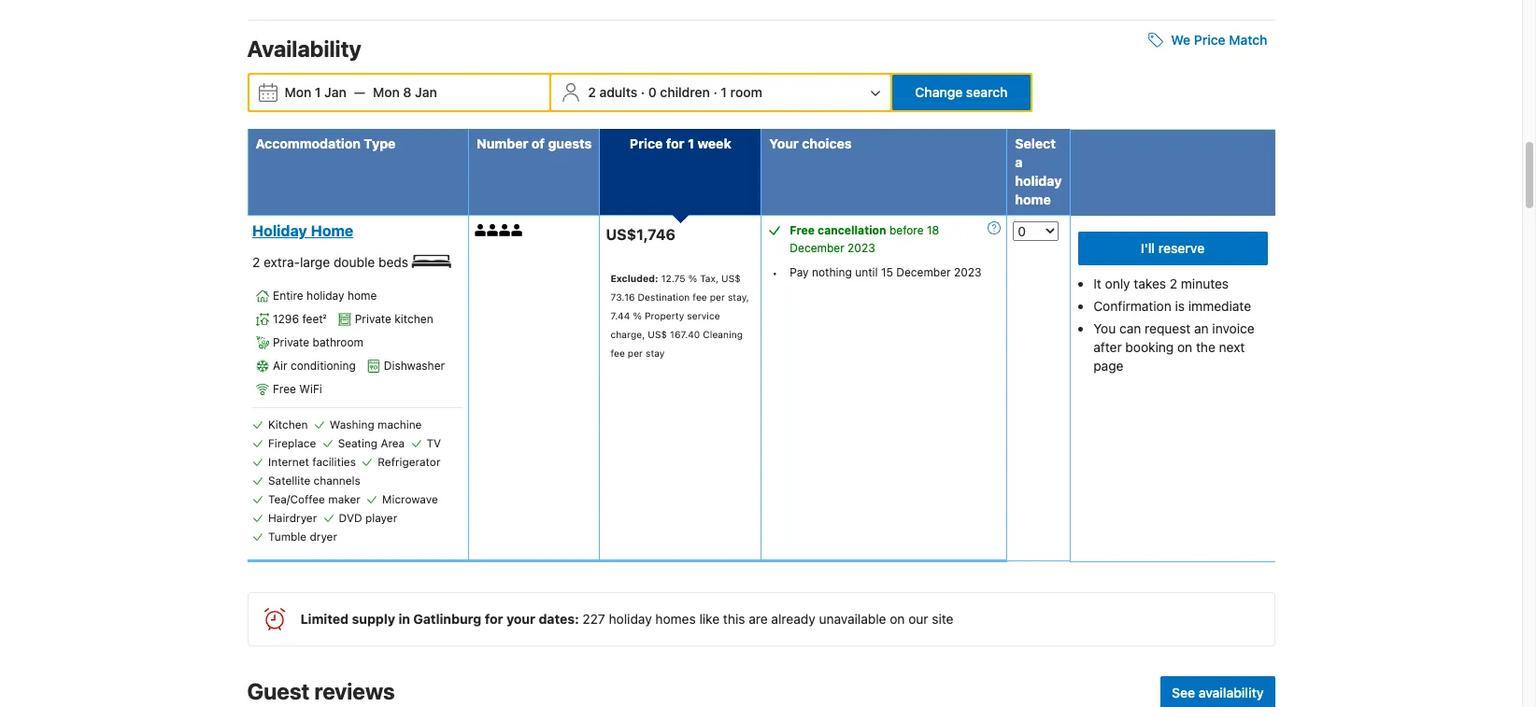 Task type: vqa. For each thing, say whether or not it's contained in the screenshot.
site at the bottom of the page
yes



Task type: describe. For each thing, give the bounding box(es) containing it.
machine
[[378, 418, 422, 432]]

limited
[[301, 611, 349, 627]]

pay
[[790, 266, 809, 280]]

guest
[[247, 679, 310, 705]]

wifi
[[299, 382, 322, 396]]

home
[[311, 223, 354, 240]]

unavailable
[[819, 611, 887, 627]]

home inside select a holiday home
[[1016, 192, 1051, 208]]

12.75 % tax, us$ 73.16 destination fee per stay, 7.44 % property service charge, us$ 167.40 cleaning fee per stay
[[611, 273, 749, 359]]

tax,
[[700, 273, 719, 284]]

an
[[1195, 321, 1209, 337]]

price for 1 week
[[630, 136, 732, 152]]

we
[[1172, 32, 1191, 48]]

pay nothing until 15 december 2023
[[790, 266, 982, 280]]

number
[[477, 136, 529, 152]]

children
[[660, 85, 710, 100]]

1 inside dropdown button
[[721, 85, 727, 100]]

bathroom
[[313, 336, 364, 350]]

page
[[1094, 358, 1124, 374]]

confirmation
[[1094, 299, 1172, 315]]

change
[[916, 85, 963, 100]]

washing machine
[[330, 418, 422, 432]]

before
[[890, 224, 924, 238]]

it only takes 2 minutes confirmation is immediate you can request an invoice after booking on the next page
[[1094, 276, 1255, 374]]

2 adults · 0 children · 1 room
[[588, 85, 763, 100]]

entire holiday home
[[273, 289, 377, 303]]

i'll reserve
[[1141, 241, 1205, 257]]

7.44
[[611, 310, 630, 322]]

see availability button
[[1161, 677, 1276, 708]]

only
[[1105, 276, 1131, 292]]

your
[[507, 611, 536, 627]]

limited supply in gatlinburg for your dates: 227 holiday homes like this are already unavailable on our site
[[301, 611, 954, 627]]

18
[[927, 224, 940, 238]]

air conditioning
[[273, 359, 356, 373]]

we price match button
[[1142, 24, 1276, 57]]

match
[[1229, 32, 1268, 48]]

until
[[856, 266, 878, 280]]

1 · from the left
[[641, 85, 645, 100]]

tumble dryer
[[268, 530, 337, 544]]

the
[[1197, 340, 1216, 356]]

guest reviews
[[247, 679, 395, 705]]

dvd
[[339, 511, 362, 525]]

december inside "before 18 december 2023"
[[790, 242, 845, 256]]

can
[[1120, 321, 1142, 337]]

number of guests
[[477, 136, 592, 152]]

0 horizontal spatial per
[[628, 348, 643, 359]]

0 vertical spatial us$
[[722, 273, 741, 284]]

1 vertical spatial holiday
[[307, 289, 345, 303]]

select
[[1016, 136, 1056, 152]]

2 mon from the left
[[373, 85, 400, 100]]

see availability
[[1172, 685, 1264, 701]]

select a holiday home
[[1016, 136, 1062, 208]]

stay,
[[728, 292, 749, 303]]

private for private bathroom
[[273, 336, 310, 350]]

—
[[354, 85, 365, 100]]

on for booking
[[1178, 340, 1193, 356]]

1 horizontal spatial holiday
[[609, 611, 652, 627]]

1296 feet²
[[273, 312, 327, 326]]

see
[[1172, 685, 1196, 701]]

site
[[932, 611, 954, 627]]

2 for 2 adults · 0 children · 1 room
[[588, 85, 596, 100]]

your choices
[[770, 136, 852, 152]]

room
[[731, 85, 763, 100]]

more details on meals and payment options image
[[988, 222, 1001, 235]]

on for unavailable
[[890, 611, 905, 627]]

0 vertical spatial holiday
[[1016, 173, 1062, 189]]

guests
[[548, 136, 592, 152]]

large
[[300, 255, 330, 271]]

2023 inside "before 18 december 2023"
[[848, 242, 876, 256]]

guest reviews element
[[247, 677, 1154, 707]]

mon 1 jan button
[[277, 76, 354, 110]]

2 occupancy image from the left
[[499, 225, 511, 237]]

facilities
[[312, 455, 356, 469]]

request
[[1145, 321, 1191, 337]]

tea/coffee maker
[[268, 493, 361, 507]]

0 horizontal spatial fee
[[611, 348, 625, 359]]

stay
[[646, 348, 665, 359]]

accommodation
[[256, 136, 361, 152]]

1 horizontal spatial for
[[666, 136, 685, 152]]

invoice
[[1213, 321, 1255, 337]]

service
[[687, 310, 720, 322]]

availability
[[247, 36, 362, 62]]

beds
[[379, 255, 408, 271]]

air
[[273, 359, 288, 373]]

area
[[381, 437, 405, 451]]

tv
[[427, 437, 441, 451]]

free for free wifi
[[273, 382, 296, 396]]

private for private kitchen
[[355, 312, 392, 326]]

double
[[334, 255, 375, 271]]

seating area
[[338, 437, 405, 451]]

internet
[[268, 455, 309, 469]]

kitchen
[[268, 418, 308, 432]]

supply
[[352, 611, 395, 627]]

free cancellation
[[790, 224, 887, 238]]

entire
[[273, 289, 304, 303]]

1 mon from the left
[[285, 85, 312, 100]]

cancellation
[[818, 224, 887, 238]]

our
[[909, 611, 929, 627]]

choices
[[802, 136, 852, 152]]

your
[[770, 136, 799, 152]]

satellite channels
[[268, 474, 361, 488]]

dates:
[[539, 611, 579, 627]]

are
[[749, 611, 768, 627]]



Task type: locate. For each thing, give the bounding box(es) containing it.
2 horizontal spatial 2
[[1170, 276, 1178, 292]]

per
[[710, 292, 725, 303], [628, 348, 643, 359]]

· right children
[[714, 85, 718, 100]]

1 occupancy image from the left
[[487, 225, 499, 237]]

fee up service on the top left of page
[[693, 292, 707, 303]]

73.16
[[611, 292, 635, 303]]

jan
[[325, 85, 347, 100], [415, 85, 437, 100]]

conditioning
[[291, 359, 356, 373]]

is
[[1176, 299, 1185, 315]]

1 horizontal spatial 2023
[[954, 266, 982, 280]]

like
[[700, 611, 720, 627]]

mon 1 jan — mon 8 jan
[[285, 85, 437, 100]]

227
[[583, 611, 606, 627]]

0 horizontal spatial free
[[273, 382, 296, 396]]

december
[[790, 242, 845, 256], [897, 266, 951, 280]]

0 horizontal spatial private
[[273, 336, 310, 350]]

minutes
[[1181, 276, 1229, 292]]

destination
[[638, 292, 690, 303]]

dryer
[[310, 530, 337, 544]]

1 horizontal spatial %
[[689, 273, 698, 284]]

reviews
[[314, 679, 395, 705]]

2023
[[848, 242, 876, 256], [954, 266, 982, 280]]

1 vertical spatial 2
[[252, 255, 260, 271]]

2 jan from the left
[[415, 85, 437, 100]]

occupancy image
[[487, 225, 499, 237], [511, 225, 524, 237]]

0 vertical spatial home
[[1016, 192, 1051, 208]]

home down double
[[348, 289, 377, 303]]

us$ up stay, on the left top of page
[[722, 273, 741, 284]]

1 horizontal spatial on
[[1178, 340, 1193, 356]]

· left 0
[[641, 85, 645, 100]]

on left our
[[890, 611, 905, 627]]

us$1,746
[[606, 226, 676, 243]]

0 horizontal spatial december
[[790, 242, 845, 256]]

1 vertical spatial on
[[890, 611, 905, 627]]

private left the "kitchen"
[[355, 312, 392, 326]]

holiday up feet²
[[307, 289, 345, 303]]

tumble
[[268, 530, 307, 544]]

1 vertical spatial per
[[628, 348, 643, 359]]

2 · from the left
[[714, 85, 718, 100]]

week
[[698, 136, 732, 152]]

2
[[588, 85, 596, 100], [252, 255, 260, 271], [1170, 276, 1178, 292]]

1 horizontal spatial jan
[[415, 85, 437, 100]]

type
[[364, 136, 396, 152]]

0 horizontal spatial mon
[[285, 85, 312, 100]]

free wifi
[[273, 382, 322, 396]]

channels
[[314, 474, 361, 488]]

2 inside it only takes 2 minutes confirmation is immediate you can request an invoice after booking on the next page
[[1170, 276, 1178, 292]]

0 horizontal spatial occupancy image
[[487, 225, 499, 237]]

1 horizontal spatial us$
[[722, 273, 741, 284]]

2023 down cancellation
[[848, 242, 876, 256]]

8
[[403, 85, 412, 100]]

it
[[1094, 276, 1102, 292]]

excluded:
[[611, 273, 659, 284]]

charge,
[[611, 329, 645, 340]]

1 horizontal spatial 1
[[688, 136, 695, 152]]

0 horizontal spatial home
[[348, 289, 377, 303]]

0 vertical spatial 2
[[588, 85, 596, 100]]

of
[[532, 136, 545, 152]]

adults
[[600, 85, 638, 100]]

search
[[967, 85, 1008, 100]]

refrigerator
[[378, 455, 441, 469]]

fee
[[693, 292, 707, 303], [611, 348, 625, 359]]

1 horizontal spatial ·
[[714, 85, 718, 100]]

0 vertical spatial private
[[355, 312, 392, 326]]

on inside it only takes 2 minutes confirmation is immediate you can request an invoice after booking on the next page
[[1178, 340, 1193, 356]]

internet facilities
[[268, 455, 356, 469]]

holiday home
[[252, 223, 354, 240]]

1 horizontal spatial per
[[710, 292, 725, 303]]

free down air
[[273, 382, 296, 396]]

after
[[1094, 340, 1122, 356]]

mon 8 jan button
[[365, 76, 445, 110]]

gatlinburg
[[414, 611, 482, 627]]

on left the
[[1178, 340, 1193, 356]]

2 vertical spatial 2
[[1170, 276, 1178, 292]]

1 horizontal spatial private
[[355, 312, 392, 326]]

mon down the availability
[[285, 85, 312, 100]]

jan right 8
[[415, 85, 437, 100]]

15
[[881, 266, 894, 280]]

free up pay
[[790, 224, 815, 238]]

in
[[399, 611, 410, 627]]

2 extra-large double beds
[[252, 255, 412, 271]]

1 vertical spatial free
[[273, 382, 296, 396]]

feet²
[[302, 312, 327, 326]]

private down the 1296
[[273, 336, 310, 350]]

already
[[772, 611, 816, 627]]

0 vertical spatial %
[[689, 273, 698, 284]]

satellite
[[268, 474, 311, 488]]

price right the we
[[1194, 32, 1226, 48]]

next
[[1220, 340, 1246, 356]]

0 horizontal spatial jan
[[325, 85, 347, 100]]

1 horizontal spatial occupancy image
[[511, 225, 524, 237]]

2 up is
[[1170, 276, 1178, 292]]

i'll reserve button
[[1078, 232, 1268, 266]]

2 vertical spatial holiday
[[609, 611, 652, 627]]

1 vertical spatial %
[[633, 310, 642, 322]]

1 jan from the left
[[325, 85, 347, 100]]

free
[[790, 224, 815, 238], [273, 382, 296, 396]]

holiday home link
[[252, 222, 458, 241]]

private bathroom
[[273, 336, 364, 350]]

1 vertical spatial price
[[630, 136, 663, 152]]

0 vertical spatial per
[[710, 292, 725, 303]]

2 adults · 0 children · 1 room button
[[554, 75, 889, 111]]

2 horizontal spatial 1
[[721, 85, 727, 100]]

hairdryer
[[268, 511, 317, 525]]

1 left —
[[315, 85, 321, 100]]

december right 15
[[897, 266, 951, 280]]

holiday down a
[[1016, 173, 1062, 189]]

mon left 8
[[373, 85, 400, 100]]

home down a
[[1016, 192, 1051, 208]]

1 horizontal spatial 2
[[588, 85, 596, 100]]

0 horizontal spatial 2023
[[848, 242, 876, 256]]

0 vertical spatial fee
[[693, 292, 707, 303]]

occupancy image
[[475, 225, 487, 237], [499, 225, 511, 237]]

holiday
[[1016, 173, 1062, 189], [307, 289, 345, 303], [609, 611, 652, 627]]

2 left extra-
[[252, 255, 260, 271]]

1 horizontal spatial occupancy image
[[499, 225, 511, 237]]

0 vertical spatial december
[[790, 242, 845, 256]]

2 inside dropdown button
[[588, 85, 596, 100]]

2 horizontal spatial holiday
[[1016, 173, 1062, 189]]

per left stay
[[628, 348, 643, 359]]

2023 right 15
[[954, 266, 982, 280]]

0 vertical spatial 2023
[[848, 242, 876, 256]]

price down 0
[[630, 136, 663, 152]]

1 occupancy image from the left
[[475, 225, 487, 237]]

price
[[1194, 32, 1226, 48], [630, 136, 663, 152]]

fee down charge,
[[611, 348, 625, 359]]

we price match
[[1172, 32, 1268, 48]]

tea/coffee
[[268, 493, 325, 507]]

1296
[[273, 312, 299, 326]]

extra-
[[264, 255, 300, 271]]

player
[[365, 511, 397, 525]]

0 horizontal spatial ·
[[641, 85, 645, 100]]

accommodation type
[[256, 136, 396, 152]]

us$ up stay
[[648, 329, 667, 340]]

1
[[315, 85, 321, 100], [721, 85, 727, 100], [688, 136, 695, 152]]

1 vertical spatial home
[[348, 289, 377, 303]]

1 vertical spatial for
[[485, 611, 503, 627]]

0 vertical spatial price
[[1194, 32, 1226, 48]]

this
[[723, 611, 745, 627]]

1 horizontal spatial free
[[790, 224, 815, 238]]

1 horizontal spatial mon
[[373, 85, 400, 100]]

0 horizontal spatial %
[[633, 310, 642, 322]]

0 horizontal spatial on
[[890, 611, 905, 627]]

private kitchen
[[355, 312, 433, 326]]

0 horizontal spatial 1
[[315, 85, 321, 100]]

december down free cancellation
[[790, 242, 845, 256]]

0 horizontal spatial price
[[630, 136, 663, 152]]

price inside we price match dropdown button
[[1194, 32, 1226, 48]]

0 vertical spatial free
[[790, 224, 815, 238]]

1 left week at the left top of the page
[[688, 136, 695, 152]]

1 horizontal spatial fee
[[693, 292, 707, 303]]

0 vertical spatial on
[[1178, 340, 1193, 356]]

% left tax,
[[689, 273, 698, 284]]

per down tax,
[[710, 292, 725, 303]]

1 vertical spatial private
[[273, 336, 310, 350]]

2 occupancy image from the left
[[511, 225, 524, 237]]

holiday
[[252, 223, 307, 240]]

0 horizontal spatial occupancy image
[[475, 225, 487, 237]]

0 vertical spatial for
[[666, 136, 685, 152]]

for left your
[[485, 611, 503, 627]]

jan left —
[[325, 85, 347, 100]]

you
[[1094, 321, 1116, 337]]

1 vertical spatial december
[[897, 266, 951, 280]]

0 horizontal spatial 2
[[252, 255, 260, 271]]

1 vertical spatial fee
[[611, 348, 625, 359]]

1 horizontal spatial home
[[1016, 192, 1051, 208]]

2 left adults
[[588, 85, 596, 100]]

for
[[666, 136, 685, 152], [485, 611, 503, 627]]

property
[[645, 310, 685, 322]]

% right 7.44
[[633, 310, 642, 322]]

0 horizontal spatial holiday
[[307, 289, 345, 303]]

holiday right 227
[[609, 611, 652, 627]]

1 vertical spatial 2023
[[954, 266, 982, 280]]

cleaning
[[703, 329, 743, 340]]

0 horizontal spatial us$
[[648, 329, 667, 340]]

12.75
[[662, 273, 686, 284]]

home
[[1016, 192, 1051, 208], [348, 289, 377, 303]]

for left week at the left top of the page
[[666, 136, 685, 152]]

1 horizontal spatial december
[[897, 266, 951, 280]]

free for free cancellation
[[790, 224, 815, 238]]

0 horizontal spatial for
[[485, 611, 503, 627]]

1 vertical spatial us$
[[648, 329, 667, 340]]

0
[[649, 85, 657, 100]]

1 left room
[[721, 85, 727, 100]]

1 horizontal spatial price
[[1194, 32, 1226, 48]]

microwave
[[382, 493, 438, 507]]

•
[[773, 267, 778, 281]]

2 for 2 extra-large double beds
[[252, 255, 260, 271]]



